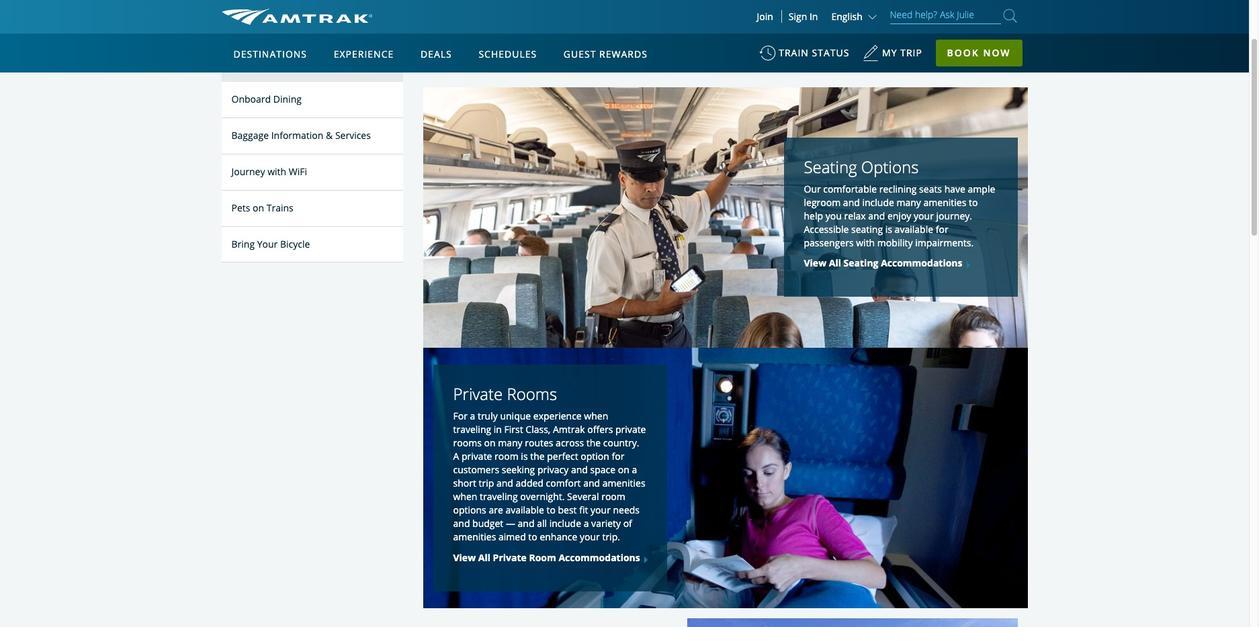 Task type: describe. For each thing, give the bounding box(es) containing it.
and down options
[[453, 518, 470, 531]]

several
[[567, 491, 599, 504]]

1 vertical spatial traveling
[[453, 424, 491, 436]]

seating accommodations
[[232, 58, 343, 70]]

a down country.
[[632, 464, 637, 477]]

1 vertical spatial room
[[602, 491, 626, 504]]

to inside seating options our comfortable reclining seats have ample legroom and include many amenities to help you relax and enjoy your journey. accessible seating is available for passengers with mobility impairments.
[[969, 197, 978, 209]]

your
[[257, 238, 278, 250]]

rooms
[[453, 437, 482, 450]]

amtrak inside private rooms for a truly unique experience when traveling in first class, amtrak offers private rooms on many routes across the country. a private room is the perfect option for customers seeking privacy and space on a short trip and added comfort and amenities when traveling overnight. several room options are available to best fit your needs and budget — and all include a variety of amenities aimed to enhance your trip.
[[553, 424, 585, 436]]

my trip button
[[863, 40, 923, 73]]

view all seating accommodations link
[[804, 257, 963, 271]]

your left trip.
[[580, 531, 600, 544]]

journey with wifi link
[[221, 155, 403, 191]]

train status link
[[760, 40, 850, 73]]

leisurely
[[673, 43, 710, 56]]

0 horizontal spatial the
[[530, 451, 545, 463]]

2 vertical spatial seating
[[844, 257, 879, 270]]

pets on trains
[[232, 201, 294, 214]]

your inside seating options our comfortable reclining seats have ample legroom and include many amenities to help you relax and enjoy your journey. accessible seating is available for passengers with mobility impairments.
[[914, 210, 934, 223]]

experience
[[334, 48, 394, 60]]

all for private
[[478, 551, 491, 564]]

service
[[540, 30, 571, 43]]

variety inside private rooms for a truly unique experience when traveling in first class, amtrak offers private rooms on many routes across the country. a private room is the perfect option for customers seeking privacy and space on a short trip and added comfort and amenities when traveling overnight. several room options are available to best fit your needs and budget — and all include a variety of amenities aimed to enhance your trip.
[[592, 518, 621, 531]]

services
[[335, 129, 371, 142]]

to inside amtrak train and thruway service routes connect more than 800 destinations, offering a variety of services and accommodations tailored to each route. whether you're traveling for a quick trip, a leisurely onboard rail vacation or hopping on our convenient thruway connecting service, we have accommodations for all your needs.
[[423, 43, 432, 56]]

&
[[326, 129, 333, 142]]

accessible
[[804, 223, 849, 236]]

trains
[[267, 201, 294, 214]]

baggage information & services
[[232, 129, 371, 142]]

now
[[984, 46, 1011, 59]]

privacy
[[538, 464, 569, 477]]

train
[[458, 30, 478, 43]]

offering
[[768, 30, 802, 43]]

best
[[558, 504, 577, 517]]

onboard
[[712, 43, 750, 56]]

schedules
[[479, 48, 537, 60]]

of inside private rooms for a truly unique experience when traveling in first class, amtrak offers private rooms on many routes across the country. a private room is the perfect option for customers seeking privacy and space on a short trip and added comfort and amenities when traveling overnight. several room options are available to best fit your needs and budget — and all include a variety of amenities aimed to enhance your trip.
[[623, 518, 632, 531]]

book
[[947, 46, 980, 59]]

pets on trains link
[[221, 191, 403, 227]]

dining
[[273, 93, 302, 106]]

customers
[[453, 464, 499, 477]]

1 vertical spatial when
[[453, 491, 478, 504]]

join
[[757, 10, 774, 23]]

baggage
[[232, 129, 269, 142]]

onboard dining
[[232, 93, 302, 106]]

perfect
[[547, 451, 578, 463]]

a right trip,
[[666, 43, 671, 56]]

all inside amtrak train and thruway service routes connect more than 800 destinations, offering a variety of services and accommodations tailored to each route. whether you're traveling for a quick trip, a leisurely onboard rail vacation or hopping on our convenient thruway connecting service, we have accommodations for all your needs.
[[641, 57, 651, 70]]

in
[[494, 424, 502, 436]]

a right for
[[470, 410, 475, 423]]

option
[[581, 451, 609, 463]]

a up or
[[805, 30, 810, 43]]

journey
[[232, 165, 265, 178]]

wifi
[[289, 165, 307, 178]]

trip
[[901, 46, 923, 59]]

a down connect
[[612, 43, 617, 56]]

Please enter your search item search field
[[890, 7, 1001, 24]]

is inside private rooms for a truly unique experience when traveling in first class, amtrak offers private rooms on many routes across the country. a private room is the perfect option for customers seeking privacy and space on a short trip and added comfort and amenities when traveling overnight. several room options are available to best fit your needs and budget — and all include a variety of amenities aimed to enhance your trip.
[[521, 451, 528, 463]]

and up several
[[584, 477, 600, 490]]

banner containing join
[[0, 0, 1249, 310]]

and down option
[[571, 464, 588, 477]]

2 vertical spatial amenities
[[453, 531, 496, 544]]

0 horizontal spatial private
[[462, 451, 492, 463]]

and right —
[[518, 518, 535, 531]]

space
[[590, 464, 616, 477]]

for down connect
[[597, 43, 610, 56]]

legroom
[[804, 197, 841, 209]]

rooms
[[507, 383, 557, 405]]

routes inside amtrak train and thruway service routes connect more than 800 destinations, offering a variety of services and accommodations tailored to each route. whether you're traveling for a quick trip, a leisurely onboard rail vacation or hopping on our convenient thruway connecting service, we have accommodations for all your needs.
[[574, 30, 602, 43]]

bicycle
[[280, 238, 310, 250]]

your inside amtrak train and thruway service routes connect more than 800 destinations, offering a variety of services and accommodations tailored to each route. whether you're traveling for a quick trip, a leisurely onboard rail vacation or hopping on our convenient thruway connecting service, we have accommodations for all your needs.
[[653, 57, 673, 70]]

amenities inside seating options our comfortable reclining seats have ample legroom and include many amenities to help you relax and enjoy your journey. accessible seating is available for passengers with mobility impairments.
[[924, 197, 967, 209]]

country.
[[603, 437, 640, 450]]

first
[[504, 424, 523, 436]]

regions map image
[[271, 112, 594, 300]]

and up seating
[[869, 210, 885, 223]]

whether
[[487, 43, 525, 56]]

enjoy
[[888, 210, 912, 223]]

route.
[[458, 43, 484, 56]]

all inside private rooms for a truly unique experience when traveling in first class, amtrak offers private rooms on many routes across the country. a private room is the perfect option for customers seeking privacy and space on a short trip and added comfort and amenities when traveling overnight. several room options are available to best fit your needs and budget — and all include a variety of amenities aimed to enhance your trip.
[[537, 518, 547, 531]]

reclining
[[880, 183, 917, 196]]

1 vertical spatial thruway
[[941, 43, 979, 56]]

trip.
[[603, 531, 620, 544]]

1 vertical spatial private
[[493, 551, 527, 564]]

search icon image
[[1004, 7, 1017, 25]]

offers
[[588, 424, 613, 436]]

experience button
[[328, 36, 399, 73]]

comfort
[[546, 477, 581, 490]]

with inside seating options our comfortable reclining seats have ample legroom and include many amenities to help you relax and enjoy your journey. accessible seating is available for passengers with mobility impairments.
[[856, 237, 875, 250]]

you
[[826, 210, 842, 223]]

1 horizontal spatial private
[[616, 424, 646, 436]]

on right space
[[618, 464, 630, 477]]

options
[[453, 504, 486, 517]]

is inside seating options our comfortable reclining seats have ample legroom and include many amenities to help you relax and enjoy your journey. accessible seating is available for passengers with mobility impairments.
[[886, 223, 893, 236]]

bring your bicycle
[[232, 238, 310, 250]]

and right trip
[[497, 477, 513, 490]]

tailored
[[990, 30, 1024, 43]]

journey.
[[937, 210, 973, 223]]

seating accommodations link
[[221, 47, 403, 82]]

1 horizontal spatial the
[[587, 437, 601, 450]]

class,
[[526, 424, 551, 436]]

amtrak inside amtrak train and thruway service routes connect more than 800 destinations, offering a variety of services and accommodations tailored to each route. whether you're traveling for a quick trip, a leisurely onboard rail vacation or hopping on our convenient thruway connecting service, we have accommodations for all your needs.
[[423, 30, 455, 43]]

1 horizontal spatial accommodations
[[912, 30, 988, 43]]

on inside amtrak train and thruway service routes connect more than 800 destinations, offering a variety of services and accommodations tailored to each route. whether you're traveling for a quick trip, a leisurely onboard rail vacation or hopping on our convenient thruway connecting service, we have accommodations for all your needs.
[[859, 43, 870, 56]]

and up my trip
[[893, 30, 910, 43]]

have inside seating options our comfortable reclining seats have ample legroom and include many amenities to help you relax and enjoy your journey. accessible seating is available for passengers with mobility impairments.
[[945, 183, 966, 196]]

schedules link
[[473, 34, 543, 73]]

your right fit
[[591, 504, 611, 517]]

mobility
[[878, 237, 913, 250]]

my
[[883, 46, 898, 59]]

seats
[[920, 183, 942, 196]]

seating
[[852, 223, 883, 236]]

for inside seating options our comfortable reclining seats have ample legroom and include many amenities to help you relax and enjoy your journey. accessible seating is available for passengers with mobility impairments.
[[936, 223, 949, 236]]

english button
[[832, 10, 880, 23]]

than
[[668, 30, 688, 43]]

in
[[810, 10, 818, 23]]

seating for accommodations
[[232, 58, 264, 70]]

aimed
[[499, 531, 526, 544]]

0 vertical spatial accommodations
[[266, 58, 343, 70]]

private rooms for a truly unique experience when traveling in first class, amtrak offers private rooms on many routes across the country. a private room is the perfect option for customers seeking privacy and space on a short trip and added comfort and amenities when traveling overnight. several room options are available to best fit your needs and budget — and all include a variety of amenities aimed to enhance your trip.
[[453, 383, 646, 544]]

trip
[[479, 477, 494, 490]]

train status
[[779, 46, 850, 59]]

2 horizontal spatial accommodations
[[881, 257, 963, 270]]



Task type: locate. For each thing, give the bounding box(es) containing it.
destinations,
[[709, 30, 765, 43]]

include inside private rooms for a truly unique experience when traveling in first class, amtrak offers private rooms on many routes across the country. a private room is the perfect option for customers seeking privacy and space on a short trip and added comfort and amenities when traveling overnight. several room options are available to best fit your needs and budget — and all include a variety of amenities aimed to enhance your trip.
[[550, 518, 581, 531]]

0 vertical spatial the
[[587, 437, 601, 450]]

onboard dining link
[[221, 82, 403, 118]]

view all private room accommodations link
[[453, 551, 640, 565]]

my trip
[[883, 46, 923, 59]]

bring your bicycle link
[[221, 227, 403, 263]]

0 horizontal spatial all
[[537, 518, 547, 531]]

have inside amtrak train and thruway service routes connect more than 800 destinations, offering a variety of services and accommodations tailored to each route. whether you're traveling for a quick trip, a leisurely onboard rail vacation or hopping on our convenient thruway connecting service, we have accommodations for all your needs.
[[524, 57, 545, 70]]

private up country.
[[616, 424, 646, 436]]

0 vertical spatial view
[[804, 257, 827, 270]]

our
[[804, 183, 821, 196]]

0 vertical spatial routes
[[574, 30, 602, 43]]

traveling down 'service'
[[556, 43, 595, 56]]

accommodations down the please enter your search item 'search box'
[[912, 30, 988, 43]]

1 vertical spatial private
[[462, 451, 492, 463]]

1 horizontal spatial routes
[[574, 30, 602, 43]]

amtrak up across
[[553, 424, 585, 436]]

include down best
[[550, 518, 581, 531]]

thruway up whether
[[500, 30, 538, 43]]

of inside amtrak train and thruway service routes connect more than 800 destinations, offering a variety of services and accommodations tailored to each route. whether you're traveling for a quick trip, a leisurely onboard rail vacation or hopping on our convenient thruway connecting service, we have accommodations for all your needs.
[[844, 30, 853, 43]]

0 horizontal spatial include
[[550, 518, 581, 531]]

you're
[[527, 43, 554, 56]]

0 horizontal spatial of
[[623, 518, 632, 531]]

help
[[804, 210, 823, 223]]

to left the each
[[423, 43, 432, 56]]

view all seating accommodations
[[804, 257, 963, 270]]

connecting
[[423, 57, 471, 70]]

fit
[[579, 504, 588, 517]]

traveling inside amtrak train and thruway service routes connect more than 800 destinations, offering a variety of services and accommodations tailored to each route. whether you're traveling for a quick trip, a leisurely onboard rail vacation or hopping on our convenient thruway connecting service, we have accommodations for all your needs.
[[556, 43, 595, 56]]

1 horizontal spatial thruway
[[941, 43, 979, 56]]

1 vertical spatial amenities
[[603, 477, 646, 490]]

application inside banner
[[271, 112, 594, 300]]

accommodations down trip.
[[559, 551, 640, 564]]

quick
[[620, 43, 643, 56]]

bring
[[232, 238, 255, 250]]

all up enhance
[[537, 518, 547, 531]]

is up seeking
[[521, 451, 528, 463]]

many inside seating options our comfortable reclining seats have ample legroom and include many amenities to help you relax and enjoy your journey. accessible seating is available for passengers with mobility impairments.
[[897, 197, 921, 209]]

room up needs
[[602, 491, 626, 504]]

join button
[[749, 10, 782, 23]]

0 horizontal spatial thruway
[[500, 30, 538, 43]]

available
[[895, 223, 934, 236], [506, 504, 544, 517]]

0 vertical spatial all
[[641, 57, 651, 70]]

a
[[805, 30, 810, 43], [612, 43, 617, 56], [666, 43, 671, 56], [470, 410, 475, 423], [632, 464, 637, 477], [584, 518, 589, 531]]

banner
[[0, 0, 1249, 310]]

0 horizontal spatial with
[[268, 165, 286, 178]]

traveling
[[556, 43, 595, 56], [453, 424, 491, 436], [480, 491, 518, 504]]

0 horizontal spatial amenities
[[453, 531, 496, 544]]

many down first
[[498, 437, 523, 450]]

convenient
[[890, 43, 939, 56]]

for
[[597, 43, 610, 56], [626, 57, 638, 70], [936, 223, 949, 236], [612, 451, 625, 463]]

have right seats
[[945, 183, 966, 196]]

routes
[[574, 30, 602, 43], [525, 437, 553, 450]]

0 vertical spatial accommodations
[[912, 30, 988, 43]]

1 horizontal spatial with
[[856, 237, 875, 250]]

view down passengers
[[804, 257, 827, 270]]

private down aimed
[[493, 551, 527, 564]]

include down reclining
[[863, 197, 894, 209]]

1 horizontal spatial room
[[602, 491, 626, 504]]

1 vertical spatial all
[[537, 518, 547, 531]]

impairments.
[[916, 237, 974, 250]]

the up option
[[587, 437, 601, 450]]

services
[[855, 30, 890, 43]]

0 horizontal spatial have
[[524, 57, 545, 70]]

when up offers
[[584, 410, 608, 423]]

each
[[435, 43, 455, 56]]

0 horizontal spatial accommodations
[[547, 57, 623, 70]]

1 horizontal spatial amenities
[[603, 477, 646, 490]]

short
[[453, 477, 476, 490]]

variety up status
[[812, 30, 842, 43]]

0 horizontal spatial room
[[495, 451, 519, 463]]

private up truly
[[453, 383, 503, 405]]

journey with wifi
[[232, 165, 307, 178]]

for
[[453, 410, 468, 423]]

room up seeking
[[495, 451, 519, 463]]

accommodations down impairments.
[[881, 257, 963, 270]]

trip,
[[646, 43, 663, 56]]

across
[[556, 437, 584, 450]]

on down in
[[484, 437, 496, 450]]

application
[[271, 112, 594, 300]]

book now button
[[936, 40, 1023, 67]]

0 horizontal spatial accommodations
[[266, 58, 343, 70]]

1 vertical spatial many
[[498, 437, 523, 450]]

1 horizontal spatial all
[[829, 257, 841, 270]]

1 vertical spatial amtrak
[[553, 424, 585, 436]]

information
[[271, 129, 324, 142]]

have down you're at the top
[[524, 57, 545, 70]]

0 vertical spatial room
[[495, 451, 519, 463]]

routes inside private rooms for a truly unique experience when traveling in first class, amtrak offers private rooms on many routes across the country. a private room is the perfect option for customers seeking privacy and space on a short trip and added comfort and amenities when traveling overnight. several room options are available to best fit your needs and budget — and all include a variety of amenities aimed to enhance your trip.
[[525, 437, 553, 450]]

1 vertical spatial accommodations
[[547, 57, 623, 70]]

have
[[524, 57, 545, 70], [945, 183, 966, 196]]

sign
[[789, 10, 807, 23]]

0 vertical spatial seating
[[232, 58, 264, 70]]

truly
[[478, 410, 498, 423]]

0 vertical spatial amenities
[[924, 197, 967, 209]]

to down overnight. at the bottom left
[[547, 504, 556, 517]]

options
[[862, 156, 919, 178]]

connect
[[605, 30, 639, 43]]

private inside private rooms for a truly unique experience when traveling in first class, amtrak offers private rooms on many routes across the country. a private room is the perfect option for customers seeking privacy and space on a short trip and added comfort and amenities when traveling overnight. several room options are available to best fit your needs and budget — and all include a variety of amenities aimed to enhance your trip.
[[453, 383, 503, 405]]

1 vertical spatial have
[[945, 183, 966, 196]]

for down country.
[[612, 451, 625, 463]]

1 horizontal spatial amtrak
[[553, 424, 585, 436]]

amtrak up the each
[[423, 30, 455, 43]]

available up —
[[506, 504, 544, 517]]

room
[[495, 451, 519, 463], [602, 491, 626, 504]]

seating down seating
[[844, 257, 879, 270]]

0 horizontal spatial when
[[453, 491, 478, 504]]

0 vertical spatial when
[[584, 410, 608, 423]]

1 vertical spatial seating
[[804, 156, 857, 178]]

1 vertical spatial routes
[[525, 437, 553, 450]]

variety
[[812, 30, 842, 43], [592, 518, 621, 531]]

for up impairments.
[[936, 223, 949, 236]]

amtrak image
[[221, 9, 372, 25]]

view down budget
[[453, 551, 476, 564]]

1 vertical spatial view
[[453, 551, 476, 564]]

accommodations down 'service'
[[547, 57, 623, 70]]

amenities down space
[[603, 477, 646, 490]]

0 vertical spatial private
[[453, 383, 503, 405]]

private up customers
[[462, 451, 492, 463]]

routes down class,
[[525, 437, 553, 450]]

0 vertical spatial thruway
[[500, 30, 538, 43]]

seating up onboard
[[232, 58, 264, 70]]

are
[[489, 504, 503, 517]]

train
[[779, 46, 809, 59]]

accommodations up onboard dining link
[[266, 58, 343, 70]]

on left 'our'
[[859, 43, 870, 56]]

of down needs
[[623, 518, 632, 531]]

1 horizontal spatial is
[[886, 223, 893, 236]]

1 horizontal spatial all
[[641, 57, 651, 70]]

needs.
[[676, 57, 705, 70]]

0 vertical spatial is
[[886, 223, 893, 236]]

0 vertical spatial of
[[844, 30, 853, 43]]

on
[[859, 43, 870, 56], [253, 201, 264, 214], [484, 437, 496, 450], [618, 464, 630, 477]]

all down trip,
[[641, 57, 651, 70]]

your
[[653, 57, 673, 70], [914, 210, 934, 223], [591, 504, 611, 517], [580, 531, 600, 544]]

0 vertical spatial private
[[616, 424, 646, 436]]

guest
[[564, 48, 596, 60]]

all
[[829, 257, 841, 270], [478, 551, 491, 564]]

and right train
[[481, 30, 497, 43]]

include inside seating options our comfortable reclining seats have ample legroom and include many amenities to help you relax and enjoy your journey. accessible seating is available for passengers with mobility impairments.
[[863, 197, 894, 209]]

1 vertical spatial with
[[856, 237, 875, 250]]

seating up our
[[804, 156, 857, 178]]

we
[[509, 57, 521, 70]]

1 horizontal spatial of
[[844, 30, 853, 43]]

view inside view all seating accommodations link
[[804, 257, 827, 270]]

is up mobility
[[886, 223, 893, 236]]

0 vertical spatial variety
[[812, 30, 842, 43]]

1 vertical spatial all
[[478, 551, 491, 564]]

a down fit
[[584, 518, 589, 531]]

of up hopping
[[844, 30, 853, 43]]

many up enjoy
[[897, 197, 921, 209]]

unique
[[500, 410, 531, 423]]

passengers
[[804, 237, 854, 250]]

0 horizontal spatial variety
[[592, 518, 621, 531]]

1 vertical spatial the
[[530, 451, 545, 463]]

1 horizontal spatial variety
[[812, 30, 842, 43]]

0 vertical spatial with
[[268, 165, 286, 178]]

0 vertical spatial many
[[897, 197, 921, 209]]

available down enjoy
[[895, 223, 934, 236]]

1 horizontal spatial when
[[584, 410, 608, 423]]

2 horizontal spatial amenities
[[924, 197, 967, 209]]

when down short
[[453, 491, 478, 504]]

for down 'quick'
[[626, 57, 638, 70]]

0 vertical spatial all
[[829, 257, 841, 270]]

pets
[[232, 201, 250, 214]]

enhance
[[540, 531, 578, 544]]

sign in
[[789, 10, 818, 23]]

1 vertical spatial variety
[[592, 518, 621, 531]]

0 horizontal spatial is
[[521, 451, 528, 463]]

1 horizontal spatial view
[[804, 257, 827, 270]]

status
[[812, 46, 850, 59]]

ample
[[968, 183, 996, 196]]

to right aimed
[[529, 531, 538, 544]]

800
[[690, 30, 707, 43]]

1 vertical spatial include
[[550, 518, 581, 531]]

amenities down budget
[[453, 531, 496, 544]]

more
[[642, 30, 665, 43]]

seating
[[232, 58, 264, 70], [804, 156, 857, 178], [844, 257, 879, 270]]

0 vertical spatial include
[[863, 197, 894, 209]]

on right pets
[[253, 201, 264, 214]]

deals button
[[415, 36, 458, 73]]

1 vertical spatial available
[[506, 504, 544, 517]]

and down 'comfortable'
[[843, 197, 860, 209]]

many
[[897, 197, 921, 209], [498, 437, 523, 450]]

1 horizontal spatial accommodations
[[559, 551, 640, 564]]

1 horizontal spatial available
[[895, 223, 934, 236]]

with left wifi
[[268, 165, 286, 178]]

or
[[808, 43, 818, 56]]

a
[[453, 451, 459, 463]]

to down ample at the right top
[[969, 197, 978, 209]]

1 vertical spatial of
[[623, 518, 632, 531]]

0 vertical spatial available
[[895, 223, 934, 236]]

view for private rooms
[[453, 551, 476, 564]]

destinations button
[[228, 36, 313, 73]]

view for seating options
[[804, 257, 827, 270]]

1 horizontal spatial have
[[945, 183, 966, 196]]

the
[[587, 437, 601, 450], [530, 451, 545, 463]]

1 vertical spatial accommodations
[[881, 257, 963, 270]]

2 vertical spatial traveling
[[480, 491, 518, 504]]

deals
[[421, 48, 452, 60]]

seating options our comfortable reclining seats have ample legroom and include many amenities to help you relax and enjoy your journey. accessible seating is available for passengers with mobility impairments.
[[804, 156, 996, 250]]

your right enjoy
[[914, 210, 934, 223]]

0 vertical spatial traveling
[[556, 43, 595, 56]]

to
[[423, 43, 432, 56], [969, 197, 978, 209], [547, 504, 556, 517], [529, 531, 538, 544]]

—
[[506, 518, 515, 531]]

0 horizontal spatial many
[[498, 437, 523, 450]]

your down trip,
[[653, 57, 673, 70]]

seeking
[[502, 464, 535, 477]]

all for seating
[[829, 257, 841, 270]]

variety up trip.
[[592, 518, 621, 531]]

1 vertical spatial is
[[521, 451, 528, 463]]

the up privacy
[[530, 451, 545, 463]]

available inside seating options our comfortable reclining seats have ample legroom and include many amenities to help you relax and enjoy your journey. accessible seating is available for passengers with mobility impairments.
[[895, 223, 934, 236]]

1 horizontal spatial include
[[863, 197, 894, 209]]

0 horizontal spatial available
[[506, 504, 544, 517]]

guest rewards
[[564, 48, 648, 60]]

guest rewards button
[[558, 36, 653, 73]]

traveling up rooms
[[453, 424, 491, 436]]

0 horizontal spatial routes
[[525, 437, 553, 450]]

with down seating
[[856, 237, 875, 250]]

baggage information & services link
[[221, 118, 403, 155]]

amenities up journey.
[[924, 197, 967, 209]]

all down budget
[[478, 551, 491, 564]]

variety inside amtrak train and thruway service routes connect more than 800 destinations, offering a variety of services and accommodations tailored to each route. whether you're traveling for a quick trip, a leisurely onboard rail vacation or hopping on our convenient thruway connecting service, we have accommodations for all your needs.
[[812, 30, 842, 43]]

routes up guest
[[574, 30, 602, 43]]

seating for options
[[804, 156, 857, 178]]

seating inside seating options our comfortable reclining seats have ample legroom and include many amenities to help you relax and enjoy your journey. accessible seating is available for passengers with mobility impairments.
[[804, 156, 857, 178]]

traveling up are
[[480, 491, 518, 504]]

0 horizontal spatial view
[[453, 551, 476, 564]]

all down passengers
[[829, 257, 841, 270]]

0 horizontal spatial amtrak
[[423, 30, 455, 43]]

view all private room accommodations
[[453, 551, 640, 564]]

private
[[616, 424, 646, 436], [462, 451, 492, 463]]

1 horizontal spatial many
[[897, 197, 921, 209]]

overnight.
[[520, 491, 565, 504]]

0 vertical spatial amtrak
[[423, 30, 455, 43]]

added
[[516, 477, 544, 490]]

thruway left now
[[941, 43, 979, 56]]

available inside private rooms for a truly unique experience when traveling in first class, amtrak offers private rooms on many routes across the country. a private room is the perfect option for customers seeking privacy and space on a short trip and added comfort and amenities when traveling overnight. several room options are available to best fit your needs and budget — and all include a variety of amenities aimed to enhance your trip.
[[506, 504, 544, 517]]

0 horizontal spatial all
[[478, 551, 491, 564]]

destinations
[[234, 48, 307, 60]]

2 vertical spatial accommodations
[[559, 551, 640, 564]]

book now
[[947, 46, 1011, 59]]

view inside view all private room accommodations link
[[453, 551, 476, 564]]

0 vertical spatial have
[[524, 57, 545, 70]]

many inside private rooms for a truly unique experience when traveling in first class, amtrak offers private rooms on many routes across the country. a private room is the perfect option for customers seeking privacy and space on a short trip and added comfort and amenities when traveling overnight. several room options are available to best fit your needs and budget — and all include a variety of amenities aimed to enhance your trip.
[[498, 437, 523, 450]]

for inside private rooms for a truly unique experience when traveling in first class, amtrak offers private rooms on many routes across the country. a private room is the perfect option for customers seeking privacy and space on a short trip and added comfort and amenities when traveling overnight. several room options are available to best fit your needs and budget — and all include a variety of amenities aimed to enhance your trip.
[[612, 451, 625, 463]]

service,
[[474, 57, 506, 70]]



Task type: vqa. For each thing, say whether or not it's contained in the screenshot.
the topmost View
yes



